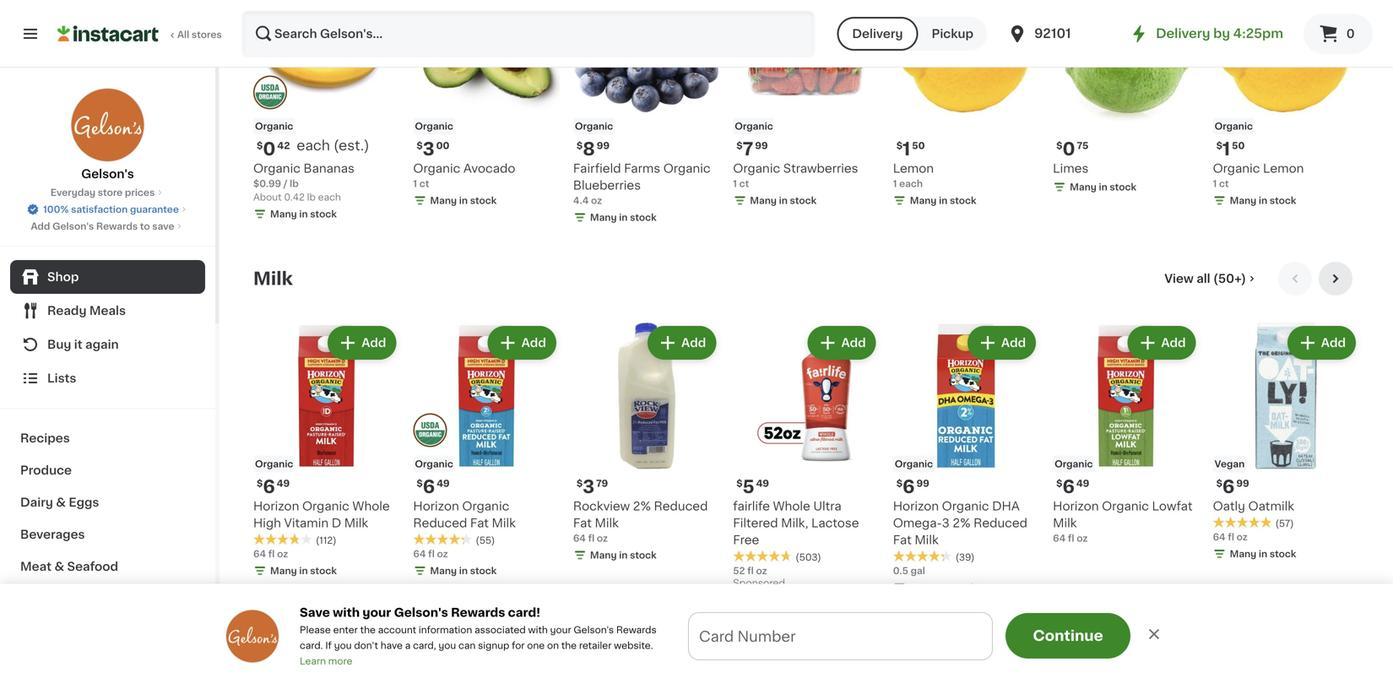 Task type: locate. For each thing, give the bounding box(es) containing it.
$ inside $ 5 49
[[737, 479, 743, 488]]

0 vertical spatial the
[[360, 625, 376, 635]]

1 50 from the left
[[912, 141, 925, 150]]

2 horizontal spatial $ 6 49
[[1057, 478, 1090, 496]]

0 horizontal spatial 0
[[263, 140, 276, 158]]

lb right '/'
[[290, 179, 299, 188]]

with
[[333, 607, 360, 619], [528, 625, 548, 635]]

99 up omega-
[[917, 479, 930, 488]]

add for horizon organic reduced fat milk
[[522, 337, 546, 349]]

2 horizon from the left
[[413, 500, 459, 512]]

2% inside horizon organic dha omega-3 2% reduced fat milk
[[953, 517, 971, 529]]

gal
[[911, 566, 925, 575]]

blueberries
[[573, 179, 641, 191]]

50 up lemon 1 each
[[912, 141, 925, 150]]

4 49 from the left
[[1077, 479, 1090, 488]]

$ up the 'organic lemon 1 ct'
[[1217, 141, 1223, 150]]

1 vertical spatial 2%
[[953, 517, 971, 529]]

buy
[[47, 339, 71, 350]]

ct inside organic avocado 1 ct
[[420, 179, 429, 188]]

the up don't
[[360, 625, 376, 635]]

2 ct from the left
[[739, 179, 749, 188]]

$ for oatly oatmilk
[[1217, 479, 1223, 488]]

$ 7 99
[[737, 140, 768, 158]]

many in stock down (57)
[[1230, 549, 1297, 559]]

$ left 00
[[417, 141, 423, 150]]

rockview 2% reduced fat milk 64 fl oz
[[573, 500, 708, 543]]

0 button
[[1304, 14, 1373, 54]]

50 up the 'organic lemon 1 ct'
[[1232, 141, 1245, 150]]

associated
[[475, 625, 526, 635]]

$ 1 50 up lemon 1 each
[[897, 140, 925, 158]]

whole inside fairlife whole ultra filtered milk, lactose free
[[773, 500, 811, 512]]

dairy
[[20, 497, 53, 508]]

rockview
[[573, 500, 630, 512]]

99 inside $ 8 99
[[597, 141, 610, 150]]

if
[[325, 641, 332, 650]]

6 for horizon organic reduced fat milk
[[423, 478, 435, 496]]

99 right 8
[[597, 141, 610, 150]]

fat down rockview
[[573, 517, 592, 529]]

6 add button from the left
[[1129, 328, 1195, 358]]

0 horizontal spatial 50
[[912, 141, 925, 150]]

instacart logo image
[[57, 24, 159, 44]]

more
[[1001, 643, 1027, 652]]

whole inside horizon organic whole high vitamin d milk
[[353, 500, 390, 512]]

/
[[284, 179, 288, 188]]

oz inside fairfield farms organic blueberries 4.4 oz
[[591, 196, 602, 205]]

card!
[[508, 607, 541, 619]]

1 $ 6 49 from the left
[[257, 478, 290, 496]]

3 49 from the left
[[756, 479, 769, 488]]

many in stock down rockview 2% reduced fat milk 64 fl oz
[[590, 551, 657, 560]]

64 fl oz down oatly
[[1213, 532, 1248, 542]]

4 6 from the left
[[1063, 478, 1075, 496]]

fat inside horizon organic reduced fat milk
[[470, 517, 489, 529]]

2 vertical spatial each
[[318, 192, 341, 202]]

delivery by 4:25pm link
[[1129, 24, 1284, 44]]

$ inside $ 0 75
[[1057, 141, 1063, 150]]

& right the 'meat'
[[54, 561, 64, 573]]

6 up oatly
[[1223, 478, 1235, 496]]

1 horizontal spatial 50
[[1232, 141, 1245, 150]]

64 for horizon organic reduced fat milk
[[413, 549, 426, 559]]

0 vertical spatial item badge image
[[253, 76, 287, 109]]

0 vertical spatial each
[[297, 139, 330, 152]]

gelson's
[[81, 168, 134, 180], [52, 222, 94, 231], [394, 607, 448, 619], [574, 625, 614, 635]]

$ up fairlife
[[737, 479, 743, 488]]

0 horizontal spatial $ 6 49
[[257, 478, 290, 496]]

50
[[912, 141, 925, 150], [1232, 141, 1245, 150]]

$ for horizon organic whole high vitamin d milk
[[257, 479, 263, 488]]

0 vertical spatial with
[[333, 607, 360, 619]]

1 inside organic strawberries 1 ct
[[733, 179, 737, 188]]

0 inside $0.42 each (estimated) element
[[263, 140, 276, 158]]

0 for $ 0 75
[[1063, 140, 1075, 158]]

64 fl oz down high
[[253, 549, 288, 559]]

0 horizontal spatial delivery
[[852, 28, 903, 40]]

1 horizontal spatial $ 1 50
[[1217, 140, 1245, 158]]

0 horizontal spatial on
[[547, 641, 559, 650]]

0
[[1347, 28, 1355, 40], [263, 140, 276, 158], [1063, 140, 1075, 158]]

0 horizontal spatial whole
[[353, 500, 390, 512]]

6 up high
[[263, 478, 275, 496]]

oatly oatmilk
[[1213, 500, 1295, 512]]

rewards up website.
[[616, 625, 657, 635]]

gelson's up everyday store prices link
[[81, 168, 134, 180]]

2 $ 6 99 from the left
[[1217, 478, 1250, 496]]

99 down "vegan"
[[1237, 479, 1250, 488]]

many in stock down the limes
[[1070, 182, 1137, 192]]

orders
[[749, 641, 799, 655]]

fairlife
[[733, 500, 770, 512]]

many in stock down gal
[[910, 583, 977, 592]]

0 horizontal spatial 2%
[[633, 500, 651, 512]]

0.42
[[284, 192, 305, 202]]

1 horizontal spatial gelson's logo image
[[225, 609, 280, 663]]

fat inside rockview 2% reduced fat milk 64 fl oz
[[573, 517, 592, 529]]

1 horizontal spatial reduced
[[654, 500, 708, 512]]

$ for lemon
[[897, 141, 903, 150]]

high
[[253, 517, 281, 529]]

fat down omega-
[[893, 534, 912, 546]]

on inside save with your gelson's rewards card! please enter the account information associated with your gelson's rewards card. if you don't have a card, you can signup for one on the retailer website. learn more
[[547, 641, 559, 650]]

item badge image
[[253, 76, 287, 109], [413, 413, 447, 447]]

limes
[[1053, 163, 1089, 174]]

milk inside horizon organic dha omega-3 2% reduced fat milk
[[915, 534, 939, 546]]

delivery inside button
[[852, 28, 903, 40]]

1 vertical spatial each
[[899, 179, 923, 188]]

& left eggs on the left bottom of the page
[[56, 497, 66, 508]]

None search field
[[242, 10, 815, 57]]

ready meals
[[47, 305, 126, 317]]

3 horizon from the left
[[893, 500, 939, 512]]

0 horizontal spatial your
[[363, 607, 391, 619]]

$ left 79
[[577, 479, 583, 488]]

$ inside the $ 0 42
[[257, 141, 263, 150]]

2 49 from the left
[[437, 479, 450, 488]]

&
[[56, 497, 66, 508], [54, 561, 64, 573]]

lists link
[[10, 361, 205, 395]]

1 you from the left
[[334, 641, 352, 650]]

many in stock down the 'organic lemon 1 ct'
[[1230, 196, 1297, 205]]

shop
[[47, 271, 79, 283]]

$ 6 49 for horizon organic whole high vitamin d milk
[[257, 478, 290, 496]]

more button
[[981, 634, 1047, 661]]

2 whole from the left
[[773, 500, 811, 512]]

ct inside organic strawberries 1 ct
[[739, 179, 749, 188]]

2 6 from the left
[[423, 478, 435, 496]]

$ 6 99 up omega-
[[897, 478, 930, 496]]

fat
[[470, 517, 489, 529], [573, 517, 592, 529], [893, 534, 912, 546]]

1 horizontal spatial rewards
[[451, 607, 505, 619]]

on left next
[[676, 641, 695, 655]]

$ for horizon organic lowfat milk
[[1057, 479, 1063, 488]]

0 vertical spatial &
[[56, 497, 66, 508]]

1 horizon from the left
[[253, 500, 299, 512]]

$ 6 99 for oatly
[[1217, 478, 1250, 496]]

gelson's up the account
[[394, 607, 448, 619]]

$ 6 49 up horizon organic lowfat milk 64 fl oz
[[1057, 478, 1090, 496]]

milk inside horizon organic lowfat milk 64 fl oz
[[1053, 517, 1077, 529]]

3
[[423, 140, 435, 158], [583, 478, 595, 496], [942, 517, 950, 529], [736, 641, 746, 655]]

3 $ 6 49 from the left
[[1057, 478, 1090, 496]]

delivery left by
[[1156, 27, 1211, 40]]

dha
[[992, 500, 1020, 512]]

$ for horizon organic reduced fat milk
[[417, 479, 423, 488]]

99 for oatly oatmilk
[[1237, 479, 1250, 488]]

0 horizontal spatial rewards
[[96, 222, 138, 231]]

$ 8 99
[[577, 140, 610, 158]]

beverages
[[20, 529, 85, 540]]

49 up high
[[277, 479, 290, 488]]

1 horizontal spatial 2%
[[953, 517, 971, 529]]

$ inside $ 3 79
[[577, 479, 583, 488]]

64 for oatly oatmilk
[[1213, 532, 1226, 542]]

lb
[[290, 179, 299, 188], [307, 192, 316, 202]]

2 horizontal spatial 0
[[1347, 28, 1355, 40]]

gelson's logo image
[[71, 88, 145, 162], [225, 609, 280, 663]]

$ for organic lemon
[[1217, 141, 1223, 150]]

1 vertical spatial gelson's logo image
[[225, 609, 280, 663]]

99 right 7
[[755, 141, 768, 150]]

2 $ 1 50 from the left
[[1217, 140, 1245, 158]]

49 for fairlife whole ultra filtered milk, lactose free
[[756, 479, 769, 488]]

delivery left pickup
[[852, 28, 903, 40]]

Search field
[[243, 12, 814, 56]]

horizon
[[253, 500, 299, 512], [413, 500, 459, 512], [893, 500, 939, 512], [1053, 500, 1099, 512]]

delivery button
[[837, 17, 918, 51]]

fl
[[1228, 532, 1235, 542], [588, 534, 595, 543], [1068, 534, 1075, 543], [268, 549, 275, 559], [428, 549, 435, 559], [747, 566, 754, 575]]

0 horizontal spatial lemon
[[893, 163, 934, 174]]

0 horizontal spatial ct
[[420, 179, 429, 188]]

1 add button from the left
[[330, 328, 395, 358]]

6 up horizon organic reduced fat milk
[[423, 478, 435, 496]]

you right if
[[334, 641, 352, 650]]

ultra
[[814, 500, 842, 512]]

1 49 from the left
[[277, 479, 290, 488]]

0 horizontal spatial the
[[360, 625, 376, 635]]

signup
[[478, 641, 510, 650]]

$ 0 75
[[1057, 140, 1089, 158]]

42
[[277, 141, 290, 150]]

99 inside $ 7 99
[[755, 141, 768, 150]]

1 horizontal spatial $ 6 49
[[417, 478, 450, 496]]

reduced
[[654, 500, 708, 512], [413, 517, 467, 529], [974, 517, 1028, 529]]

1 horizontal spatial item badge image
[[413, 413, 447, 447]]

many down high
[[270, 566, 297, 575]]

1 horizontal spatial fat
[[573, 517, 592, 529]]

0 vertical spatial rewards
[[96, 222, 138, 231]]

3 add button from the left
[[649, 328, 715, 358]]

lemon inside the 'organic lemon 1 ct'
[[1263, 163, 1304, 174]]

$ down "vegan"
[[1217, 479, 1223, 488]]

1 horizontal spatial lemon
[[1263, 163, 1304, 174]]

92101
[[1035, 27, 1071, 40]]

horizon inside horizon organic reduced fat milk
[[413, 500, 459, 512]]

2% right rockview
[[633, 500, 651, 512]]

6
[[263, 478, 275, 496], [423, 478, 435, 496], [903, 478, 915, 496], [1063, 478, 1075, 496], [1223, 478, 1235, 496]]

meals
[[89, 305, 126, 317]]

horizon inside horizon organic lowfat milk 64 fl oz
[[1053, 500, 1099, 512]]

4 horizon from the left
[[1053, 500, 1099, 512]]

0 vertical spatial 2%
[[633, 500, 651, 512]]

$ for limes
[[1057, 141, 1063, 150]]

$ 6 49 up high
[[257, 478, 290, 496]]

$ up high
[[257, 479, 263, 488]]

reduced inside rockview 2% reduced fat milk 64 fl oz
[[654, 500, 708, 512]]

$
[[257, 141, 263, 150], [417, 141, 423, 150], [577, 141, 583, 150], [737, 141, 743, 150], [897, 141, 903, 150], [1057, 141, 1063, 150], [1217, 141, 1223, 150], [257, 479, 263, 488], [417, 479, 423, 488], [577, 479, 583, 488], [737, 479, 743, 488], [897, 479, 903, 488], [1057, 479, 1063, 488], [1217, 479, 1223, 488]]

view all (50+)
[[1165, 273, 1246, 285]]

2 horizontal spatial rewards
[[616, 625, 657, 635]]

information
[[419, 625, 472, 635]]

item carousel region
[[253, 262, 1360, 605]]

many
[[1070, 182, 1097, 192], [430, 196, 457, 205], [750, 196, 777, 205], [910, 196, 937, 205], [1230, 196, 1257, 205], [270, 209, 297, 219], [590, 213, 617, 222], [1230, 549, 1257, 559], [590, 551, 617, 560], [270, 566, 297, 575], [430, 566, 457, 575], [910, 583, 937, 592]]

$ for organic strawberries
[[737, 141, 743, 150]]

lemon
[[893, 163, 934, 174], [1263, 163, 1304, 174]]

$ inside $ 8 99
[[577, 141, 583, 150]]

1 horizontal spatial lb
[[307, 192, 316, 202]]

ct inside the 'organic lemon 1 ct'
[[1219, 179, 1229, 188]]

on right one
[[547, 641, 559, 650]]

$ 6 99 up oatly
[[1217, 478, 1250, 496]]

pickup button
[[918, 17, 987, 51]]

oz
[[591, 196, 602, 205], [1237, 532, 1248, 542], [597, 534, 608, 543], [1077, 534, 1088, 543], [277, 549, 288, 559], [437, 549, 448, 559], [756, 566, 767, 575]]

2 lemon from the left
[[1263, 163, 1304, 174]]

1 vertical spatial with
[[528, 625, 548, 635]]

1 horizontal spatial 64 fl oz
[[413, 549, 448, 559]]

2 50 from the left
[[1232, 141, 1245, 150]]

more
[[328, 657, 352, 666]]

many down "0.42"
[[270, 209, 297, 219]]

0 horizontal spatial reduced
[[413, 517, 467, 529]]

1 inside organic avocado 1 ct
[[413, 179, 417, 188]]

1 whole from the left
[[353, 500, 390, 512]]

$ left 75
[[1057, 141, 1063, 150]]

ct for 1
[[1219, 179, 1229, 188]]

0 horizontal spatial gelson's logo image
[[71, 88, 145, 162]]

0 vertical spatial gelson's logo image
[[71, 88, 145, 162]]

$ up horizon organic lowfat milk 64 fl oz
[[1057, 479, 1063, 488]]

many in stock down organic avocado 1 ct
[[430, 196, 497, 205]]

99
[[597, 141, 610, 150], [755, 141, 768, 150], [917, 479, 930, 488], [1237, 479, 1250, 488]]

fairfield
[[573, 163, 621, 174]]

$ 6 49 for horizon organic reduced fat milk
[[417, 478, 450, 496]]

many up information
[[430, 566, 457, 575]]

milk inside horizon organic whole high vitamin d milk
[[344, 517, 368, 529]]

2% up (39)
[[953, 517, 971, 529]]

6 for horizon organic dha omega-3 2% reduced fat milk
[[903, 478, 915, 496]]

1 6 from the left
[[263, 478, 275, 496]]

$ inside $ 3 00
[[417, 141, 423, 150]]

$ 6 49
[[257, 478, 290, 496], [417, 478, 450, 496], [1057, 478, 1090, 496]]

$ 1 50 up the 'organic lemon 1 ct'
[[1217, 140, 1245, 158]]

5 add button from the left
[[969, 328, 1035, 358]]

add for horizon organic dha omega-3 2% reduced fat milk
[[1001, 337, 1026, 349]]

$ up horizon organic reduced fat milk
[[417, 479, 423, 488]]

gelson's down 100% at the left of the page
[[52, 222, 94, 231]]

stock
[[1110, 182, 1137, 192], [470, 196, 497, 205], [790, 196, 817, 205], [950, 196, 977, 205], [1270, 196, 1297, 205], [310, 209, 337, 219], [630, 213, 657, 222], [1270, 549, 1297, 559], [630, 551, 657, 560], [310, 566, 337, 575], [470, 566, 497, 575], [950, 583, 977, 592]]

8
[[583, 140, 595, 158]]

the left free
[[561, 641, 577, 650]]

your up get on the bottom left
[[550, 625, 571, 635]]

fl inside rockview 2% reduced fat milk 64 fl oz
[[588, 534, 595, 543]]

fl inside horizon organic lowfat milk 64 fl oz
[[1068, 534, 1075, 543]]

with up enter
[[333, 607, 360, 619]]

1 horizontal spatial with
[[528, 625, 548, 635]]

49 up horizon organic lowfat milk 64 fl oz
[[1077, 479, 1090, 488]]

3 inside treatment tracker modal dialog
[[736, 641, 746, 655]]

50 for lemon
[[912, 141, 925, 150]]

0 inside 0 'button'
[[1347, 28, 1355, 40]]

you down information
[[439, 641, 456, 650]]

1 vertical spatial the
[[561, 641, 577, 650]]

$ up omega-
[[897, 479, 903, 488]]

delivery for delivery
[[852, 28, 903, 40]]

add button for horizon organic reduced fat milk
[[489, 328, 555, 358]]

product group containing 7
[[733, 0, 880, 211]]

7 add button from the left
[[1289, 328, 1355, 358]]

2 add button from the left
[[489, 328, 555, 358]]

horizon inside horizon organic dha omega-3 2% reduced fat milk
[[893, 500, 939, 512]]

add gelson's rewards to save link
[[31, 220, 185, 233]]

49 for horizon organic whole high vitamin d milk
[[277, 479, 290, 488]]

1 horizontal spatial 0
[[1063, 140, 1075, 158]]

49 right the 5
[[756, 479, 769, 488]]

2 $ 6 49 from the left
[[417, 478, 450, 496]]

49 inside $ 5 49
[[756, 479, 769, 488]]

learn more link
[[300, 657, 352, 666]]

1 ct from the left
[[420, 179, 429, 188]]

organic
[[255, 122, 293, 131], [415, 122, 453, 131], [575, 122, 613, 131], [735, 122, 773, 131], [1215, 122, 1253, 131], [253, 162, 301, 174], [413, 163, 461, 174], [664, 163, 711, 174], [733, 163, 780, 174], [1213, 163, 1260, 174], [255, 459, 293, 469], [415, 459, 453, 469], [895, 459, 933, 469], [1055, 459, 1093, 469], [302, 500, 349, 512], [462, 500, 509, 512], [942, 500, 989, 512], [1102, 500, 1149, 512]]

all
[[1197, 273, 1211, 285]]

5 6 from the left
[[1223, 478, 1235, 496]]

0 vertical spatial lb
[[290, 179, 299, 188]]

horizon inside horizon organic whole high vitamin d milk
[[253, 500, 299, 512]]

100% satisfaction guarantee button
[[26, 199, 189, 216]]

organic inside horizon organic whole high vitamin d milk
[[302, 500, 349, 512]]

0 horizontal spatial $ 1 50
[[897, 140, 925, 158]]

fl for horizon organic whole high vitamin d milk
[[268, 549, 275, 559]]

add button for horizon organic dha omega-3 2% reduced fat milk
[[969, 328, 1035, 358]]

delivery
[[1156, 27, 1211, 40], [852, 28, 903, 40]]

strawberries
[[783, 163, 858, 174]]

fat up (55)
[[470, 517, 489, 529]]

$ 6 99 for horizon
[[897, 478, 930, 496]]

organic inside horizon organic lowfat milk 64 fl oz
[[1102, 500, 1149, 512]]

0 horizontal spatial you
[[334, 641, 352, 650]]

to
[[140, 222, 150, 231]]

product group
[[253, 0, 400, 224], [413, 0, 560, 211], [573, 0, 720, 228], [733, 0, 880, 211], [893, 0, 1040, 211], [1053, 0, 1200, 197], [1213, 0, 1360, 211], [253, 323, 400, 581], [413, 323, 560, 581], [573, 323, 720, 565], [733, 323, 880, 593], [893, 323, 1040, 598], [1053, 323, 1200, 545], [1213, 323, 1360, 564]]

$ 6 49 up horizon organic reduced fat milk
[[417, 478, 450, 496]]

0 horizontal spatial $ 6 99
[[897, 478, 930, 496]]

reduced inside horizon organic dha omega-3 2% reduced fat milk
[[974, 517, 1028, 529]]

d
[[332, 517, 341, 529]]

49
[[277, 479, 290, 488], [437, 479, 450, 488], [756, 479, 769, 488], [1077, 479, 1090, 488]]

whole
[[353, 500, 390, 512], [773, 500, 811, 512]]

2 horizontal spatial fat
[[893, 534, 912, 546]]

2% inside rockview 2% reduced fat milk 64 fl oz
[[633, 500, 651, 512]]

your up the account
[[363, 607, 391, 619]]

6 up horizon organic lowfat milk 64 fl oz
[[1063, 478, 1075, 496]]

rewards up associated
[[451, 607, 505, 619]]

3 6 from the left
[[903, 478, 915, 496]]

add gelson's rewards to save
[[31, 222, 174, 231]]

$ left 42
[[257, 141, 263, 150]]

$ for organic avocado
[[417, 141, 423, 150]]

& for dairy
[[56, 497, 66, 508]]

(112)
[[316, 536, 337, 545]]

in
[[1099, 182, 1108, 192], [459, 196, 468, 205], [779, 196, 788, 205], [939, 196, 948, 205], [1259, 196, 1268, 205], [299, 209, 308, 219], [619, 213, 628, 222], [1259, 549, 1268, 559], [619, 551, 628, 560], [299, 566, 308, 575], [459, 566, 468, 575], [939, 583, 948, 592]]

guarantee
[[130, 205, 179, 214]]

$ up fairfield
[[577, 141, 583, 150]]

1 $ 6 99 from the left
[[897, 478, 930, 496]]

many down oatly oatmilk
[[1230, 549, 1257, 559]]

fat inside horizon organic dha omega-3 2% reduced fat milk
[[893, 534, 912, 546]]

6 up omega-
[[903, 478, 915, 496]]

the
[[360, 625, 376, 635], [561, 641, 577, 650]]

$ up organic strawberries 1 ct
[[737, 141, 743, 150]]

0 horizontal spatial fat
[[470, 517, 489, 529]]

$ up lemon 1 each
[[897, 141, 903, 150]]

meat
[[20, 561, 52, 573]]

2 horizontal spatial 64 fl oz
[[1213, 532, 1248, 542]]

delivery by 4:25pm
[[1156, 27, 1284, 40]]

horizon for horizon organic reduced fat milk
[[413, 500, 459, 512]]

1 vertical spatial item badge image
[[413, 413, 447, 447]]

1 horizontal spatial $ 6 99
[[1217, 478, 1250, 496]]

1 horizontal spatial delivery
[[1156, 27, 1211, 40]]

fl inside the product group
[[747, 566, 754, 575]]

1 horizontal spatial on
[[676, 641, 695, 655]]

ready meals button
[[10, 294, 205, 328]]

with up one
[[528, 625, 548, 635]]

organic inside the 'organic lemon 1 ct'
[[1213, 163, 1260, 174]]

0 horizontal spatial item badge image
[[253, 76, 287, 109]]

item badge image inside the item carousel region
[[413, 413, 447, 447]]

49 up horizon organic reduced fat milk
[[437, 479, 450, 488]]

reduced inside horizon organic reduced fat milk
[[413, 517, 467, 529]]

many in stock
[[1070, 182, 1137, 192], [430, 196, 497, 205], [750, 196, 817, 205], [910, 196, 977, 205], [1230, 196, 1297, 205], [270, 209, 337, 219], [590, 213, 657, 222], [1230, 549, 1297, 559], [590, 551, 657, 560], [270, 566, 337, 575], [430, 566, 497, 575], [910, 583, 977, 592]]

0.5
[[893, 566, 909, 575]]

gelson's logo image up everyday store prices link
[[71, 88, 145, 162]]

64 fl oz for horizon organic reduced fat milk
[[413, 549, 448, 559]]

0 horizontal spatial 64 fl oz
[[253, 549, 288, 559]]

1 $ 1 50 from the left
[[897, 140, 925, 158]]

1 horizontal spatial whole
[[773, 500, 811, 512]]

$ inside $ 7 99
[[737, 141, 743, 150]]

1 horizontal spatial your
[[550, 625, 571, 635]]

1 horizontal spatial you
[[439, 641, 456, 650]]

add inside the add gelson's rewards to save link
[[31, 222, 50, 231]]

1 horizontal spatial ct
[[739, 179, 749, 188]]

bananas
[[304, 162, 355, 174]]

64 fl oz down horizon organic reduced fat milk
[[413, 549, 448, 559]]

each inside organic bananas $0.99 / lb about 0.42 lb each
[[318, 192, 341, 202]]

rewards down the 100% satisfaction guarantee
[[96, 222, 138, 231]]

gelson's logo image left card.
[[225, 609, 280, 663]]

$ 1 50 for lemon
[[897, 140, 925, 158]]

2 horizontal spatial reduced
[[974, 517, 1028, 529]]

milk
[[253, 270, 293, 288], [344, 517, 368, 529], [492, 517, 516, 529], [595, 517, 619, 529], [1053, 517, 1077, 529], [915, 534, 939, 546]]

have
[[381, 641, 403, 650]]

2 horizontal spatial ct
[[1219, 179, 1229, 188]]

1 vertical spatial &
[[54, 561, 64, 573]]

lb right "0.42"
[[307, 192, 316, 202]]

3 ct from the left
[[1219, 179, 1229, 188]]



Task type: vqa. For each thing, say whether or not it's contained in the screenshot.


Task type: describe. For each thing, give the bounding box(es) containing it.
horizon for horizon organic whole high vitamin d milk
[[253, 500, 299, 512]]

many down the 'organic lemon 1 ct'
[[1230, 196, 1257, 205]]

farms
[[624, 163, 661, 174]]

64 inside horizon organic lowfat milk 64 fl oz
[[1053, 534, 1066, 543]]

4 add button from the left
[[809, 328, 875, 358]]

beverages link
[[10, 519, 205, 551]]

1 vertical spatial lb
[[307, 192, 316, 202]]

64 fl oz for oatly oatmilk
[[1213, 532, 1248, 542]]

milk,
[[781, 517, 809, 529]]

$0.42 each (estimated) element
[[253, 138, 400, 160]]

64 for horizon organic whole high vitamin d milk
[[253, 549, 266, 559]]

gelson's inside 'link'
[[81, 168, 134, 180]]

$ 1 50 for organic lemon
[[1217, 140, 1245, 158]]

organic inside fairfield farms organic blueberries 4.4 oz
[[664, 163, 711, 174]]

milk inside horizon organic reduced fat milk
[[492, 517, 516, 529]]

52
[[733, 566, 745, 575]]

lemon 1 each
[[893, 163, 934, 188]]

on inside treatment tracker modal dialog
[[676, 641, 695, 655]]

each inside lemon 1 each
[[899, 179, 923, 188]]

add for horizon organic whole high vitamin d milk
[[362, 337, 386, 349]]

ct for 7
[[739, 179, 749, 188]]

0 for $ 0 42
[[263, 140, 276, 158]]

79
[[596, 479, 608, 488]]

1 vertical spatial rewards
[[451, 607, 505, 619]]

get
[[546, 641, 574, 655]]

close image
[[1146, 626, 1163, 642]]

everyday store prices link
[[50, 186, 165, 199]]

next
[[699, 641, 733, 655]]

many down organic strawberries 1 ct
[[750, 196, 777, 205]]

fl for oatly oatmilk
[[1228, 532, 1235, 542]]

it
[[74, 339, 82, 350]]

(55)
[[476, 536, 495, 545]]

filtered
[[733, 517, 778, 529]]

everyday store prices
[[50, 188, 155, 197]]

$ for rockview 2% reduced fat milk
[[577, 479, 583, 488]]

account
[[378, 625, 416, 635]]

avocado
[[464, 163, 515, 174]]

many in stock down "0.42"
[[270, 209, 337, 219]]

(57)
[[1276, 519, 1294, 528]]

horizon organic whole high vitamin d milk
[[253, 500, 390, 529]]

fl for fairlife whole ultra filtered milk, lactose free
[[747, 566, 754, 575]]

delivery for delivery by 4:25pm
[[1156, 27, 1211, 40]]

product group containing 8
[[573, 0, 720, 228]]

add for oatly oatmilk
[[1321, 337, 1346, 349]]

4:25pm
[[1234, 27, 1284, 40]]

for
[[512, 641, 525, 650]]

many in stock down lemon 1 each
[[910, 196, 977, 205]]

oz inside horizon organic lowfat milk 64 fl oz
[[1077, 534, 1088, 543]]

lists
[[47, 372, 76, 384]]

49 for horizon organic reduced fat milk
[[437, 479, 450, 488]]

(503)
[[796, 553, 821, 562]]

view all (50+) button
[[1158, 262, 1265, 296]]

meat & seafood
[[20, 561, 118, 573]]

1 lemon from the left
[[893, 163, 934, 174]]

add button for oatly oatmilk
[[1289, 328, 1355, 358]]

fl for horizon organic reduced fat milk
[[428, 549, 435, 559]]

$ 3 79
[[577, 478, 608, 496]]

99 for organic strawberries
[[755, 141, 768, 150]]

many in stock down organic strawberries 1 ct
[[750, 196, 817, 205]]

recipes link
[[10, 422, 205, 454]]

75
[[1077, 141, 1089, 150]]

organic inside horizon organic reduced fat milk
[[462, 500, 509, 512]]

64 fl oz for horizon organic whole high vitamin d milk
[[253, 549, 288, 559]]

organic strawberries 1 ct
[[733, 163, 858, 188]]

organic lemon 1 ct
[[1213, 163, 1304, 188]]

many down the limes
[[1070, 182, 1097, 192]]

sponsored badge image
[[733, 579, 784, 589]]

many down blueberries
[[590, 213, 617, 222]]

fat for horizon
[[470, 517, 489, 529]]

$0.99
[[253, 179, 281, 188]]

organic inside organic avocado 1 ct
[[413, 163, 461, 174]]

many down lemon 1 each
[[910, 196, 937, 205]]

64 inside rockview 2% reduced fat milk 64 fl oz
[[573, 534, 586, 543]]

fairfield farms organic blueberries 4.4 oz
[[573, 163, 711, 205]]

1 inside lemon 1 each
[[893, 179, 897, 188]]

fat for rockview
[[573, 517, 592, 529]]

milk inside rockview 2% reduced fat milk 64 fl oz
[[595, 517, 619, 529]]

0 horizontal spatial lb
[[290, 179, 299, 188]]

7
[[743, 140, 754, 158]]

can
[[459, 641, 476, 650]]

oz inside rockview 2% reduced fat milk 64 fl oz
[[597, 534, 608, 543]]

6 for horizon organic lowfat milk
[[1063, 478, 1075, 496]]

enter
[[333, 625, 358, 635]]

produce link
[[10, 454, 205, 486]]

2 vertical spatial rewards
[[616, 625, 657, 635]]

item badge image for organic bananas
[[253, 76, 287, 109]]

add button for horizon organic whole high vitamin d milk
[[330, 328, 395, 358]]

gelson's link
[[71, 88, 145, 182]]

stores
[[192, 30, 222, 39]]

omega-
[[893, 517, 942, 529]]

everyday
[[50, 188, 96, 197]]

product group containing 5
[[733, 323, 880, 593]]

prices
[[125, 188, 155, 197]]

$ for horizon organic dha omega-3 2% reduced fat milk
[[897, 479, 903, 488]]

1 horizontal spatial the
[[561, 641, 577, 650]]

$ 5 49
[[737, 478, 769, 496]]

reduced for horizon organic reduced fat milk
[[413, 517, 467, 529]]

99 for fairfield farms organic blueberries
[[597, 141, 610, 150]]

organic inside organic strawberries 1 ct
[[733, 163, 780, 174]]

$ for fairlife whole ultra filtered milk, lactose free
[[737, 479, 743, 488]]

buy it again link
[[10, 328, 205, 361]]

(est.)
[[334, 139, 369, 152]]

0.5 gal
[[893, 566, 925, 575]]

service type group
[[837, 17, 987, 51]]

one
[[527, 641, 545, 650]]

organic inside horizon organic dha omega-3 2% reduced fat milk
[[942, 500, 989, 512]]

5
[[743, 478, 755, 496]]

6 for oatly oatmilk
[[1223, 478, 1235, 496]]

add inside the product group
[[842, 337, 866, 349]]

50 for organic
[[1232, 141, 1245, 150]]

ct for 3
[[420, 179, 429, 188]]

3 inside horizon organic dha omega-3 2% reduced fat milk
[[942, 517, 950, 529]]

horizon for horizon organic dha omega-3 2% reduced fat milk
[[893, 500, 939, 512]]

continue
[[1033, 629, 1103, 643]]

99 for horizon organic dha omega-3 2% reduced fat milk
[[917, 479, 930, 488]]

oatly
[[1213, 500, 1246, 512]]

4.4
[[573, 196, 589, 205]]

52 fl oz
[[733, 566, 767, 575]]

organic inside organic bananas $0.99 / lb about 0.42 lb each
[[253, 162, 301, 174]]

best sellers
[[253, 626, 365, 644]]

0 vertical spatial your
[[363, 607, 391, 619]]

about
[[253, 192, 282, 202]]

reduced for rockview 2% reduced fat milk 64 fl oz
[[654, 500, 708, 512]]

add button for rockview 2% reduced fat milk
[[649, 328, 715, 358]]

all stores link
[[57, 10, 223, 57]]

many down organic avocado 1 ct
[[430, 196, 457, 205]]

all stores
[[177, 30, 222, 39]]

horizon organic dha omega-3 2% reduced fat milk
[[893, 500, 1028, 546]]

continue button
[[1006, 613, 1131, 658]]

1 vertical spatial your
[[550, 625, 571, 635]]

lowfat
[[1152, 500, 1193, 512]]

many in stock down (112)
[[270, 566, 337, 575]]

(50+)
[[1214, 273, 1246, 285]]

free
[[733, 534, 759, 546]]

treatment tracker modal dialog
[[220, 617, 1393, 678]]

& for meat
[[54, 561, 64, 573]]

6 for horizon organic whole high vitamin d milk
[[263, 478, 275, 496]]

0 horizontal spatial with
[[333, 607, 360, 619]]

many in stock down (55)
[[430, 566, 497, 575]]

many down rockview
[[590, 551, 617, 560]]

shop link
[[10, 260, 205, 294]]

(39)
[[956, 553, 975, 562]]

recipes
[[20, 432, 70, 444]]

1 inside the 'organic lemon 1 ct'
[[1213, 179, 1217, 188]]

2 you from the left
[[439, 641, 456, 650]]

add for rockview 2% reduced fat milk
[[682, 337, 706, 349]]

add button for horizon organic lowfat milk
[[1129, 328, 1195, 358]]

dairy & eggs
[[20, 497, 99, 508]]

vegan
[[1215, 459, 1245, 469]]

item badge image for horizon organic reduced fat milk
[[413, 413, 447, 447]]

ready meals link
[[10, 294, 205, 328]]

again
[[85, 339, 119, 350]]

free
[[577, 641, 608, 655]]

oatmilk
[[1249, 500, 1295, 512]]

eggs
[[69, 497, 99, 508]]

pickup
[[932, 28, 974, 40]]

Card Number text field
[[689, 613, 992, 659]]

$ for fairfield farms organic blueberries
[[577, 141, 583, 150]]

don't
[[354, 641, 378, 650]]

website.
[[614, 641, 653, 650]]

many in stock down blueberries
[[590, 213, 657, 222]]

learn
[[300, 657, 326, 666]]

meat & seafood link
[[10, 551, 205, 583]]

card.
[[300, 641, 323, 650]]

many down gal
[[910, 583, 937, 592]]

organic avocado 1 ct
[[413, 163, 515, 188]]

add for horizon organic lowfat milk
[[1161, 337, 1186, 349]]

gelson's up retailer
[[574, 625, 614, 635]]

delivery
[[611, 641, 673, 655]]



